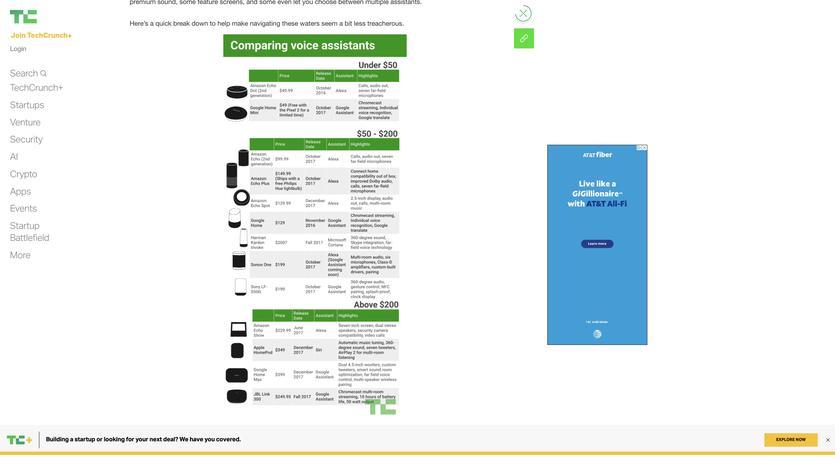 Task type: vqa. For each thing, say whether or not it's contained in the screenshot.
version]
yes



Task type: locate. For each thing, give the bounding box(es) containing it.
[infogram
[[130, 435, 158, 442]]

a left bit
[[340, 19, 343, 27]]

share on facebook image
[[515, 28, 535, 48]]

1 a from the left
[[150, 19, 154, 27]]

techcrunch+
[[10, 81, 63, 93]]

a left quick
[[150, 19, 154, 27]]

search image
[[40, 70, 47, 77]]

+
[[68, 31, 72, 40]]

security link
[[10, 133, 43, 145]]

break
[[173, 19, 190, 27]]

startup battlefield link
[[10, 220, 49, 243]]

share on reddit image
[[515, 28, 535, 48]]

close screen image
[[520, 10, 527, 17]]

mail link
[[515, 28, 535, 48]]

copy share link image
[[515, 28, 535, 48]]

more link
[[10, 249, 31, 261]]

apps link
[[10, 185, 31, 197]]

these
[[282, 19, 298, 27]]

techcrunch
[[27, 31, 68, 39]]

events
[[10, 202, 37, 214]]

quick
[[156, 19, 172, 27]]

help
[[218, 19, 230, 27]]

1 horizontal spatial a
[[340, 19, 343, 27]]

startups link
[[10, 99, 44, 111]]

techcrunch link
[[10, 10, 77, 23]]

0 horizontal spatial a
[[150, 19, 154, 27]]

more
[[10, 249, 31, 260]]

startups
[[10, 99, 44, 110]]

a
[[150, 19, 154, 27], [340, 19, 343, 27]]

battlefield
[[10, 231, 49, 243]]

crypto link
[[10, 168, 37, 180]]

less
[[354, 19, 366, 27]]

advertisement region
[[548, 145, 648, 345]]

apps
[[10, 185, 31, 197]]

techcrunch+ link
[[10, 81, 63, 93]]

join techcrunch +
[[11, 31, 72, 40]]

copy share link link
[[515, 28, 535, 48]]

treacherous.
[[368, 19, 404, 27]]

startup
[[10, 220, 40, 231]]



Task type: describe. For each thing, give the bounding box(es) containing it.
crypto
[[10, 168, 37, 179]]

here's
[[130, 19, 148, 27]]

seem
[[322, 19, 338, 27]]

events link
[[10, 202, 37, 214]]

join
[[11, 31, 26, 39]]

2 a from the left
[[340, 19, 343, 27]]

[infogram version] link
[[130, 435, 183, 443]]

close screen button
[[516, 5, 532, 22]]

security
[[10, 133, 43, 145]]

search
[[10, 67, 38, 79]]

venture link
[[10, 116, 41, 128]]

linkedin link
[[515, 28, 535, 48]]

waters
[[300, 19, 320, 27]]

startup battlefield
[[10, 220, 49, 243]]

navigating
[[250, 19, 280, 27]]

reddit link
[[515, 28, 535, 48]]

ai link
[[10, 150, 18, 162]]

share over email image
[[515, 28, 535, 48]]

x link
[[515, 28, 535, 48]]

to
[[210, 19, 216, 27]]

bit
[[345, 19, 352, 27]]

version]
[[160, 435, 183, 442]]

ai
[[10, 150, 18, 162]]

[infogram version]
[[130, 435, 183, 442]]

techcrunch image
[[10, 10, 37, 23]]

share on linkedin image
[[515, 28, 535, 48]]

down
[[192, 19, 208, 27]]

here's a quick break down to help make navigating these waters seem a bit less treacherous.
[[130, 19, 404, 27]]

venture
[[10, 116, 41, 128]]

make
[[232, 19, 248, 27]]

facebook link
[[515, 28, 535, 48]]

login link
[[10, 43, 26, 55]]

share on x image
[[515, 28, 535, 48]]

login
[[10, 44, 26, 53]]



